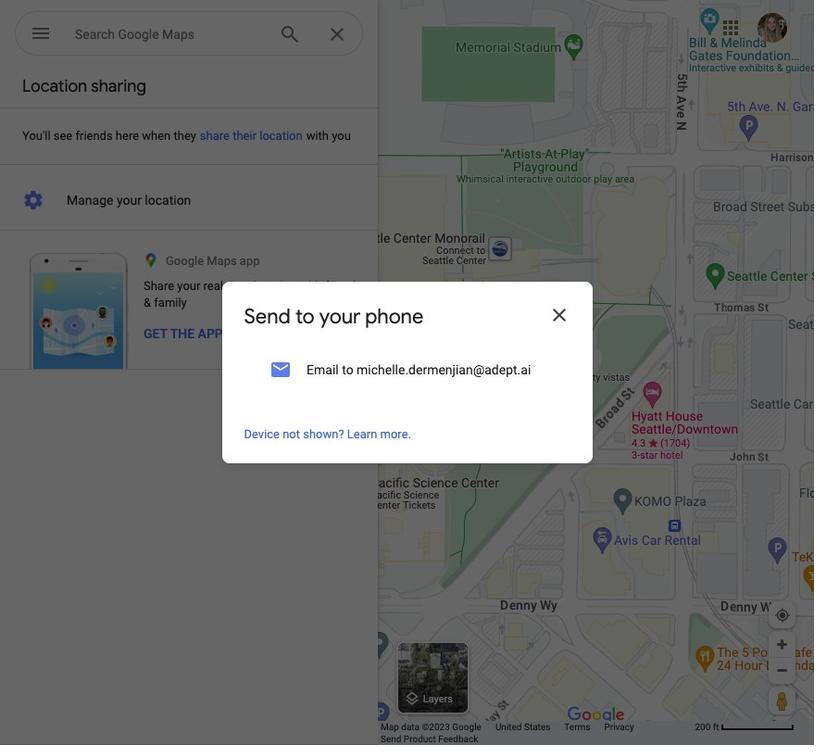 Task type: vqa. For each thing, say whether or not it's contained in the screenshot.
10627 s western ave, los angeles, ca 90047
no



Task type: locate. For each thing, give the bounding box(es) containing it.
united states
[[496, 722, 551, 732]]

your up family
[[177, 279, 201, 293]]

footer containing map data ©2023 google
[[381, 721, 696, 745]]

0 vertical spatial send
[[244, 304, 291, 330]]

to inside email to michelle.dermenjian@adept.ai button
[[342, 362, 354, 377]]

learn
[[348, 427, 378, 441]]

0 horizontal spatial friends
[[76, 129, 113, 143]]

0 horizontal spatial app
[[198, 326, 223, 341]]

send inside dialog
[[244, 304, 291, 330]]

location down the when
[[145, 193, 191, 208]]

google inside location sharing main content
[[166, 254, 204, 268]]

more.
[[381, 427, 412, 441]]

0 vertical spatial with
[[307, 129, 329, 143]]

friends
[[76, 129, 113, 143], [325, 279, 362, 293]]

send down time at the top left of the page
[[244, 304, 291, 330]]

google up feedback
[[453, 722, 482, 732]]

manage your location
[[67, 193, 191, 208]]

your left 'phone'
[[320, 304, 361, 330]]

send to your phone
[[244, 304, 424, 330]]

0 vertical spatial app
[[240, 254, 260, 268]]

with left you
[[307, 129, 329, 143]]

1 horizontal spatial friends
[[325, 279, 362, 293]]

0 vertical spatial location
[[260, 129, 303, 143]]

the
[[170, 326, 195, 341]]

&
[[144, 296, 151, 310]]

show street view coverage image
[[770, 687, 796, 715]]

1 vertical spatial google
[[453, 722, 482, 732]]

with up send to your phone
[[300, 279, 322, 293]]

1 vertical spatial send
[[381, 734, 402, 745]]

manage your location link
[[0, 182, 378, 219]]

to
[[296, 304, 315, 330], [342, 362, 354, 377]]

location
[[22, 76, 87, 97]]

1 vertical spatial location
[[145, 193, 191, 208]]

family
[[154, 296, 187, 310]]

2 horizontal spatial your
[[320, 304, 361, 330]]

get the app button
[[144, 325, 223, 343]]

send inside the privacy send product feedback
[[381, 734, 402, 745]]

terms button
[[565, 721, 591, 733]]

your for location
[[117, 193, 142, 208]]

0 horizontal spatial google
[[166, 254, 204, 268]]


[[30, 20, 52, 46]]

location
[[260, 129, 303, 143], [145, 193, 191, 208], [254, 279, 297, 293]]

zoom out image
[[776, 664, 790, 678]]

1 vertical spatial to
[[342, 362, 354, 377]]

time
[[227, 279, 251, 293]]

app inside button
[[198, 326, 223, 341]]

0 vertical spatial to
[[296, 304, 315, 330]]

friends up send to your phone
[[325, 279, 362, 293]]

footer
[[381, 721, 696, 745]]

0 horizontal spatial to
[[296, 304, 315, 330]]

they
[[174, 129, 196, 143]]

1 horizontal spatial google
[[453, 722, 482, 732]]

app right the
[[198, 326, 223, 341]]

your inside share your real-time location with friends & family
[[177, 279, 201, 293]]

show your location image
[[775, 607, 792, 624]]

2 vertical spatial your
[[320, 304, 361, 330]]

your
[[117, 193, 142, 208], [177, 279, 201, 293], [320, 304, 361, 330]]

email to michelle.dermenjian@adept.ai button
[[244, 349, 571, 390]]

layers
[[423, 694, 453, 706]]

1 vertical spatial your
[[177, 279, 201, 293]]

0 vertical spatial google
[[166, 254, 204, 268]]

200 ft
[[696, 722, 720, 732]]

not
[[283, 427, 300, 441]]

privacy button
[[605, 721, 635, 733]]

friends right see
[[76, 129, 113, 143]]

shown?
[[303, 427, 345, 441]]

you'll
[[22, 129, 51, 143]]

when
[[142, 129, 171, 143]]

1 horizontal spatial send
[[381, 734, 402, 745]]

2 vertical spatial location
[[254, 279, 297, 293]]

you'll see friends here when they share their location with you
[[22, 129, 351, 143]]

to up email
[[296, 304, 315, 330]]

map
[[381, 722, 399, 732]]

privacy send product feedback
[[381, 722, 635, 745]]

to for email
[[342, 362, 354, 377]]

send down map
[[381, 734, 402, 745]]

location inside share your real-time location with friends & family
[[254, 279, 297, 293]]

share their location link
[[178, 107, 325, 165]]

1 vertical spatial app
[[198, 326, 223, 341]]

device not shown? learn more. link
[[244, 427, 412, 441]]

location right time at the top left of the page
[[254, 279, 297, 293]]

send
[[244, 304, 291, 330], [381, 734, 402, 745]]

data
[[402, 722, 420, 732]]

0 horizontal spatial send
[[244, 304, 291, 330]]

location sharing main content
[[0, 67, 378, 745]]

your right manage
[[117, 193, 142, 208]]

app
[[240, 254, 260, 268], [198, 326, 223, 341]]

here
[[116, 129, 139, 143]]

real-
[[204, 279, 227, 293]]

their
[[233, 129, 257, 143]]

with inside share your real-time location with friends & family
[[300, 279, 322, 293]]

google up share
[[166, 254, 204, 268]]

with
[[307, 129, 329, 143], [300, 279, 322, 293]]

0 vertical spatial friends
[[76, 129, 113, 143]]

email
[[307, 362, 339, 377]]

1 horizontal spatial your
[[177, 279, 201, 293]]

app up time at the top left of the page
[[240, 254, 260, 268]]

get the app
[[144, 326, 223, 341]]

google
[[166, 254, 204, 268], [453, 722, 482, 732]]

your inside dialog
[[320, 304, 361, 330]]

maps
[[207, 254, 237, 268]]

collapse side panel image
[[379, 363, 400, 383]]

1 horizontal spatial app
[[240, 254, 260, 268]]

1 vertical spatial with
[[300, 279, 322, 293]]

1 vertical spatial friends
[[325, 279, 362, 293]]

to right email
[[342, 362, 354, 377]]

0 horizontal spatial your
[[117, 193, 142, 208]]

1 horizontal spatial to
[[342, 362, 354, 377]]

location sharing
[[22, 76, 146, 97]]

location right their
[[260, 129, 303, 143]]

0 vertical spatial your
[[117, 193, 142, 208]]



Task type: describe. For each thing, give the bounding box(es) containing it.
get
[[144, 326, 168, 341]]

sharing
[[91, 76, 146, 97]]

©2023
[[422, 722, 450, 732]]

to for send
[[296, 304, 315, 330]]

 search field
[[15, 11, 363, 59]]

200 ft button
[[696, 722, 795, 732]]

device not shown? learn more.
[[244, 427, 412, 441]]

states
[[525, 722, 551, 732]]

google maps app
[[166, 254, 260, 268]]

united
[[496, 722, 522, 732]]

you
[[332, 129, 351, 143]]

phone
[[366, 304, 424, 330]]

product
[[404, 734, 437, 745]]

feedback
[[439, 734, 479, 745]]

terms
[[565, 722, 591, 732]]

location inside manage your location link
[[145, 193, 191, 208]]

send product feedback button
[[381, 733, 479, 745]]

 button
[[15, 11, 67, 59]]

share your real-time location with friends & family
[[144, 279, 362, 310]]

device
[[244, 427, 280, 441]]

app for google maps app
[[240, 254, 260, 268]]

united states button
[[496, 721, 551, 733]]

app for get the app
[[198, 326, 223, 341]]

footer inside google maps element
[[381, 721, 696, 745]]

email to michelle.dermenjian@adept.ai
[[307, 362, 532, 377]]

privacy
[[605, 722, 635, 732]]

michelle.dermenjian@adept.ai
[[357, 362, 532, 377]]

google maps element
[[0, 0, 815, 745]]

200
[[696, 722, 711, 732]]

zoom in image
[[776, 638, 790, 652]]

send to your phone dialog
[[222, 282, 593, 464]]

see
[[54, 129, 73, 143]]

share
[[200, 129, 230, 143]]

friends inside share your real-time location with friends & family
[[325, 279, 362, 293]]

map data ©2023 google
[[381, 722, 482, 732]]

your for real-
[[177, 279, 201, 293]]

ft
[[714, 722, 720, 732]]

manage
[[67, 193, 114, 208]]

share
[[144, 279, 174, 293]]



